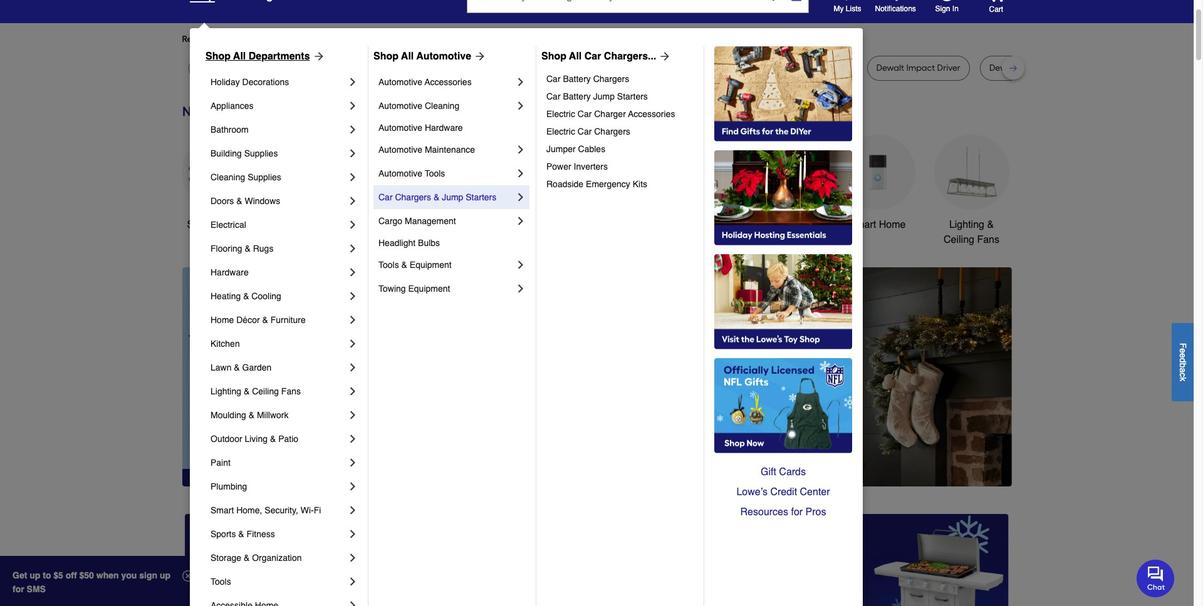 Task type: locate. For each thing, give the bounding box(es) containing it.
sms
[[27, 585, 46, 595]]

2 vertical spatial equipment
[[408, 284, 450, 294]]

living
[[245, 434, 268, 445]]

dewalt right arrow right icon
[[330, 63, 358, 73]]

bit for dewalt drill bit
[[377, 63, 387, 73]]

1 driver from the left
[[530, 63, 554, 73]]

1 vertical spatial battery
[[563, 92, 591, 102]]

dewalt down cart
[[990, 63, 1018, 73]]

cleaning down building
[[211, 172, 245, 182]]

battery down car battery chargers
[[563, 92, 591, 102]]

hardware up the automotive maintenance link
[[425, 123, 463, 133]]

jump inside car battery jump starters link
[[594, 92, 615, 102]]

3 set from the left
[[1049, 63, 1062, 73]]

1 horizontal spatial set
[[678, 63, 691, 73]]

starters up christmas
[[466, 192, 497, 203]]

0 horizontal spatial bathroom link
[[211, 118, 347, 142]]

0 horizontal spatial lighting & ceiling fans link
[[211, 380, 347, 404]]

plumbing link
[[211, 475, 347, 499]]

lighting & ceiling fans
[[944, 219, 1000, 246], [211, 387, 301, 397]]

1 horizontal spatial arrow right image
[[657, 50, 672, 63]]

recommended searches for you heading
[[182, 33, 1012, 46]]

decorations inside christmas decorations link
[[475, 234, 529, 246]]

for left the you
[[283, 34, 294, 45]]

automotive inside automotive tools link
[[379, 169, 423, 179]]

chevron right image for smart home, security, wi-fi
[[347, 505, 359, 517]]

decorations inside holiday decorations "link"
[[242, 77, 289, 87]]

1 horizontal spatial fans
[[978, 234, 1000, 246]]

arrow right image inside shop all automotive link
[[472, 50, 487, 63]]

shop all automotive
[[374, 51, 472, 62]]

1 horizontal spatial bathroom link
[[746, 135, 822, 233]]

automotive tools
[[379, 169, 445, 179]]

2 electric from the top
[[547, 127, 576, 137]]

accessories
[[425, 77, 472, 87], [628, 109, 676, 119]]

for inside "get up to $5 off $50 when you sign up for sms"
[[13, 585, 24, 595]]

holiday hosting essentials. image
[[715, 150, 853, 246]]

supplies up cleaning supplies
[[244, 149, 278, 159]]

cables
[[578, 144, 606, 154]]

1 shop from the left
[[206, 51, 231, 62]]

1 horizontal spatial outdoor
[[654, 219, 690, 231]]

0 vertical spatial battery
[[563, 74, 591, 84]]

automotive inside automotive accessories link
[[379, 77, 423, 87]]

drill
[[360, 63, 375, 73], [595, 63, 610, 73], [750, 63, 765, 73], [1020, 63, 1035, 73]]

2 impact from the left
[[794, 63, 822, 73]]

shop all car chargers...
[[542, 51, 657, 62]]

automotive cleaning
[[379, 101, 460, 111]]

1 vertical spatial decorations
[[475, 234, 529, 246]]

2 horizontal spatial set
[[1049, 63, 1062, 73]]

automotive accessories
[[379, 77, 472, 87]]

0 vertical spatial jump
[[594, 92, 615, 102]]

holiday
[[211, 77, 240, 87]]

driver up car battery chargers
[[530, 63, 554, 73]]

arrow right image for shop all automotive
[[472, 50, 487, 63]]

millwork
[[257, 411, 289, 421]]

supplies inside 'link'
[[248, 172, 281, 182]]

arrow right image
[[472, 50, 487, 63], [657, 50, 672, 63], [989, 377, 1002, 390]]

0 vertical spatial ceiling
[[944, 234, 975, 246]]

starters down car battery chargers link
[[617, 92, 648, 102]]

christmas decorations link
[[464, 135, 540, 248]]

1 dewalt from the left
[[198, 63, 226, 73]]

dewalt for dewalt drill
[[720, 63, 748, 73]]

towing
[[379, 284, 406, 294]]

chargers down drill bit set
[[594, 74, 630, 84]]

2 dewalt from the left
[[255, 63, 282, 73]]

chevron right image for holiday decorations
[[347, 76, 359, 88]]

automotive up automotive accessories link
[[417, 51, 472, 62]]

chevron right image for outdoor living & patio
[[347, 433, 359, 446]]

shop for shop all departments
[[206, 51, 231, 62]]

1 vertical spatial tools link
[[211, 571, 347, 594]]

0 vertical spatial smart
[[850, 219, 877, 231]]

jump
[[594, 92, 615, 102], [442, 192, 464, 203]]

&
[[434, 192, 440, 203], [237, 196, 242, 206], [719, 219, 726, 231], [988, 219, 994, 231], [245, 244, 251, 254], [402, 260, 407, 270], [243, 292, 249, 302], [262, 315, 268, 325], [234, 363, 240, 373], [244, 387, 250, 397], [249, 411, 255, 421], [270, 434, 276, 445], [238, 530, 244, 540], [244, 554, 250, 564]]

automotive up automotive hardware
[[379, 101, 423, 111]]

0 vertical spatial outdoor
[[654, 219, 690, 231]]

chevron right image for automotive cleaning
[[515, 100, 527, 112]]

electric
[[547, 109, 576, 119], [547, 127, 576, 137]]

2 bit from the left
[[556, 63, 566, 73]]

automotive for automotive tools
[[379, 169, 423, 179]]

1 set from the left
[[624, 63, 637, 73]]

0 horizontal spatial cleaning
[[211, 172, 245, 182]]

automotive inside shop all automotive link
[[417, 51, 472, 62]]

0 horizontal spatial set
[[624, 63, 637, 73]]

0 horizontal spatial arrow right image
[[472, 50, 487, 63]]

0 horizontal spatial bathroom
[[211, 125, 249, 135]]

& inside 'storage & organization' link
[[244, 554, 250, 564]]

1 horizontal spatial jump
[[594, 92, 615, 102]]

jump up cargo management link
[[442, 192, 464, 203]]

chevron right image for moulding & millwork
[[347, 409, 359, 422]]

3 dewalt from the left
[[330, 63, 358, 73]]

shop up dewalt drill bit
[[374, 51, 399, 62]]

you
[[121, 571, 137, 581]]

power inverters link
[[547, 158, 695, 176]]

0 vertical spatial accessories
[[425, 77, 472, 87]]

dewalt right bit set on the top right
[[720, 63, 748, 73]]

car inside 'link'
[[578, 109, 592, 119]]

up right sign
[[160, 571, 171, 581]]

Search Query text field
[[468, 0, 752, 13]]

$5
[[53, 571, 63, 581]]

all for automotive
[[401, 51, 414, 62]]

& inside outdoor living & patio link
[[270, 434, 276, 445]]

dewalt up holiday
[[198, 63, 226, 73]]

all up automotive accessories
[[401, 51, 414, 62]]

automotive cleaning link
[[379, 94, 515, 118]]

bathroom link
[[211, 118, 347, 142], [746, 135, 822, 233]]

moulding
[[211, 411, 246, 421]]

1 horizontal spatial driver
[[825, 63, 848, 73]]

shop for shop all automotive
[[374, 51, 399, 62]]

6 dewalt from the left
[[990, 63, 1018, 73]]

outdoor inside outdoor tools & equipment
[[654, 219, 690, 231]]

chevron right image for lighting & ceiling fans
[[347, 386, 359, 398]]

1 horizontal spatial lighting
[[950, 219, 985, 231]]

shop all car chargers... link
[[542, 49, 672, 64]]

automotive for automotive maintenance
[[379, 145, 423, 155]]

3 shop from the left
[[542, 51, 567, 62]]

3 drill from the left
[[750, 63, 765, 73]]

1 impact from the left
[[500, 63, 528, 73]]

lawn & garden link
[[211, 356, 347, 380]]

automotive down automotive maintenance
[[379, 169, 423, 179]]

for left pros
[[792, 507, 803, 519]]

sports
[[211, 530, 236, 540]]

4 drill from the left
[[1020, 63, 1035, 73]]

new deals every day during 25 days of deals image
[[182, 101, 1012, 122]]

electric up jumper
[[547, 127, 576, 137]]

outdoor
[[654, 219, 690, 231], [211, 434, 242, 445]]

all right shop
[[213, 219, 224, 231]]

driver down my
[[825, 63, 848, 73]]

chevron right image for storage & organization
[[347, 552, 359, 565]]

accessories up 'automotive cleaning' link
[[425, 77, 472, 87]]

2 driver from the left
[[825, 63, 848, 73]]

2 vertical spatial for
[[13, 585, 24, 595]]

0 vertical spatial tools link
[[370, 135, 445, 233]]

chevron right image for cleaning supplies
[[347, 171, 359, 184]]

1 vertical spatial smart
[[211, 506, 234, 516]]

automotive inside automotive hardware link
[[379, 123, 423, 133]]

shop these last-minute gifts. $99 or less. quantities are limited and won't last. image
[[182, 268, 385, 487]]

0 horizontal spatial up
[[30, 571, 40, 581]]

chevron right image for hardware
[[347, 266, 359, 279]]

all for car
[[569, 51, 582, 62]]

all inside 'link'
[[213, 219, 224, 231]]

cart
[[990, 5, 1004, 13]]

1 horizontal spatial up
[[160, 571, 171, 581]]

for down get
[[13, 585, 24, 595]]

bit set
[[666, 63, 691, 73]]

1 e from the top
[[1179, 349, 1189, 353]]

lowe's credit center link
[[715, 483, 853, 503]]

arrow right image inside shop all car chargers... link
[[657, 50, 672, 63]]

75 percent off all artificial christmas trees, holiday lights and more. image
[[405, 268, 1012, 487]]

chevron right image for automotive accessories
[[515, 76, 527, 88]]

chevron right image for towing equipment
[[515, 283, 527, 295]]

1 horizontal spatial for
[[283, 34, 294, 45]]

deals
[[227, 219, 252, 231]]

1 horizontal spatial smart
[[850, 219, 877, 231]]

fi
[[314, 506, 321, 516]]

0 vertical spatial lighting & ceiling fans link
[[935, 135, 1010, 248]]

resources for pros
[[741, 507, 827, 519]]

e up b
[[1179, 353, 1189, 358]]

1 bit from the left
[[377, 63, 387, 73]]

recommended searches for you
[[182, 34, 311, 45]]

0 vertical spatial for
[[283, 34, 294, 45]]

electric inside electric car charger accessories 'link'
[[547, 109, 576, 119]]

visit the lowe's toy shop. image
[[715, 255, 853, 350]]

1 horizontal spatial starters
[[617, 92, 648, 102]]

lowe's home improvement lists image
[[839, 0, 854, 1]]

for inside heading
[[283, 34, 294, 45]]

1 vertical spatial jump
[[442, 192, 464, 203]]

dewalt for dewalt impact driver
[[877, 63, 905, 73]]

scroll to item #4 element
[[735, 463, 767, 471]]

scroll to item #3 image
[[705, 464, 735, 469]]

jump inside car chargers & jump starters link
[[442, 192, 464, 203]]

0 horizontal spatial starters
[[466, 192, 497, 203]]

0 horizontal spatial smart
[[211, 506, 234, 516]]

1 vertical spatial lighting
[[211, 387, 241, 397]]

all for deals
[[213, 219, 224, 231]]

1 horizontal spatial accessories
[[628, 109, 676, 119]]

& inside sports & fitness link
[[238, 530, 244, 540]]

roadside
[[547, 179, 584, 189]]

1 vertical spatial lighting & ceiling fans
[[211, 387, 301, 397]]

4 dewalt from the left
[[720, 63, 748, 73]]

automotive down automotive cleaning
[[379, 123, 423, 133]]

accessories inside 'link'
[[628, 109, 676, 119]]

dewalt down shop all departments
[[255, 63, 282, 73]]

0 vertical spatial chargers
[[594, 74, 630, 84]]

dewalt impact driver
[[877, 63, 961, 73]]

2 battery from the top
[[563, 92, 591, 102]]

2 horizontal spatial driver
[[938, 63, 961, 73]]

heating & cooling
[[211, 292, 281, 302]]

0 horizontal spatial impact
[[500, 63, 528, 73]]

1 horizontal spatial tools link
[[370, 135, 445, 233]]

lowe's credit center
[[737, 487, 830, 498]]

1 battery from the top
[[563, 74, 591, 84]]

0 vertical spatial cleaning
[[425, 101, 460, 111]]

1 electric from the top
[[547, 109, 576, 119]]

chevron right image for cargo management
[[515, 215, 527, 228]]

0 horizontal spatial decorations
[[242, 77, 289, 87]]

0 vertical spatial supplies
[[244, 149, 278, 159]]

0 vertical spatial lighting & ceiling fans
[[944, 219, 1000, 246]]

bit
[[377, 63, 387, 73], [556, 63, 566, 73], [612, 63, 622, 73], [666, 63, 676, 73], [1037, 63, 1047, 73]]

$50
[[79, 571, 94, 581]]

decorations down christmas
[[475, 234, 529, 246]]

0 vertical spatial home
[[879, 219, 906, 231]]

chevron right image for building supplies
[[347, 147, 359, 160]]

3 driver from the left
[[938, 63, 961, 73]]

& inside flooring & rugs link
[[245, 244, 251, 254]]

supplies up windows
[[248, 172, 281, 182]]

emergency
[[586, 179, 631, 189]]

1 vertical spatial for
[[792, 507, 803, 519]]

doors & windows link
[[211, 189, 347, 213]]

shop
[[206, 51, 231, 62], [374, 51, 399, 62], [542, 51, 567, 62]]

decorations down dewalt tool
[[242, 77, 289, 87]]

christmas decorations
[[475, 219, 529, 246]]

& inside the heating & cooling 'link'
[[243, 292, 249, 302]]

smart home, security, wi-fi link
[[211, 499, 347, 523]]

automotive up automotive tools
[[379, 145, 423, 155]]

car chargers & jump starters link
[[379, 186, 515, 209]]

1 vertical spatial chargers
[[595, 127, 631, 137]]

0 horizontal spatial outdoor
[[211, 434, 242, 445]]

shop for shop all car chargers...
[[542, 51, 567, 62]]

1 vertical spatial equipment
[[410, 260, 452, 270]]

shop all departments
[[206, 51, 310, 62]]

0 horizontal spatial shop
[[206, 51, 231, 62]]

hardware down flooring
[[211, 268, 249, 278]]

0 vertical spatial bathroom
[[211, 125, 249, 135]]

supplies inside "link"
[[244, 149, 278, 159]]

up to 30 percent off select grills and accessories. image
[[748, 515, 1010, 607]]

for
[[283, 34, 294, 45], [792, 507, 803, 519], [13, 585, 24, 595]]

all up car battery chargers
[[569, 51, 582, 62]]

2 drill from the left
[[595, 63, 610, 73]]

building
[[211, 149, 242, 159]]

battery up car battery jump starters
[[563, 74, 591, 84]]

k
[[1179, 377, 1189, 382]]

automotive up automotive cleaning
[[379, 77, 423, 87]]

chevron right image for flooring & rugs
[[347, 243, 359, 255]]

0 horizontal spatial fans
[[281, 387, 301, 397]]

supplies for building supplies
[[244, 149, 278, 159]]

1 vertical spatial ceiling
[[252, 387, 279, 397]]

0 vertical spatial lighting
[[950, 219, 985, 231]]

1 vertical spatial fans
[[281, 387, 301, 397]]

home décor & furniture
[[211, 315, 306, 325]]

f
[[1179, 343, 1189, 349]]

when
[[96, 571, 119, 581]]

automotive maintenance link
[[379, 138, 515, 162]]

2 horizontal spatial impact
[[907, 63, 936, 73]]

automotive for automotive hardware
[[379, 123, 423, 133]]

0 vertical spatial hardware
[[425, 123, 463, 133]]

0 vertical spatial starters
[[617, 92, 648, 102]]

5 dewalt from the left
[[877, 63, 905, 73]]

lowe's
[[737, 487, 768, 498]]

chargers
[[594, 74, 630, 84], [595, 127, 631, 137], [395, 192, 431, 203]]

outdoor for outdoor living & patio
[[211, 434, 242, 445]]

officially licensed n f l gifts. shop now. image
[[715, 359, 853, 454]]

chargers...
[[604, 51, 657, 62]]

3 impact from the left
[[907, 63, 936, 73]]

& inside lawn & garden link
[[234, 363, 240, 373]]

automotive
[[417, 51, 472, 62], [379, 77, 423, 87], [379, 101, 423, 111], [379, 123, 423, 133], [379, 145, 423, 155], [379, 169, 423, 179]]

battery
[[563, 74, 591, 84], [563, 92, 591, 102]]

0 horizontal spatial lighting & ceiling fans
[[211, 387, 301, 397]]

fans
[[978, 234, 1000, 246], [281, 387, 301, 397]]

1 vertical spatial accessories
[[628, 109, 676, 119]]

shop down recommended at the top
[[206, 51, 231, 62]]

electric inside electric car chargers link
[[547, 127, 576, 137]]

dewalt for dewalt drill bit
[[330, 63, 358, 73]]

e up "d"
[[1179, 349, 1189, 353]]

0 horizontal spatial jump
[[442, 192, 464, 203]]

jumper cables
[[547, 144, 606, 154]]

smart home
[[850, 219, 906, 231]]

electric car chargers
[[547, 127, 631, 137]]

jump up charger
[[594, 92, 615, 102]]

1 horizontal spatial decorations
[[475, 234, 529, 246]]

0 horizontal spatial home
[[211, 315, 234, 325]]

5 bit from the left
[[1037, 63, 1047, 73]]

chargers for car battery chargers
[[594, 74, 630, 84]]

1 vertical spatial supplies
[[248, 172, 281, 182]]

chevron right image
[[347, 76, 359, 88], [515, 76, 527, 88], [347, 100, 359, 112], [515, 100, 527, 112], [347, 124, 359, 136], [347, 147, 359, 160], [347, 195, 359, 208], [515, 215, 527, 228], [347, 243, 359, 255], [347, 362, 359, 374], [347, 386, 359, 398], [347, 433, 359, 446], [347, 481, 359, 493], [347, 505, 359, 517], [347, 529, 359, 541], [347, 552, 359, 565], [347, 600, 359, 607]]

find gifts for the diyer. image
[[715, 46, 853, 142]]

1 horizontal spatial hardware
[[425, 123, 463, 133]]

ceiling
[[944, 234, 975, 246], [252, 387, 279, 397]]

dewalt for dewalt drill bit set
[[990, 63, 1018, 73]]

all down recommended searches for you
[[233, 51, 246, 62]]

electric for electric car chargers
[[547, 127, 576, 137]]

1 vertical spatial electric
[[547, 127, 576, 137]]

1 vertical spatial cleaning
[[211, 172, 245, 182]]

outdoor inside outdoor living & patio link
[[211, 434, 242, 445]]

driver
[[530, 63, 554, 73], [825, 63, 848, 73], [938, 63, 961, 73]]

0 horizontal spatial driver
[[530, 63, 554, 73]]

1 horizontal spatial shop
[[374, 51, 399, 62]]

electrical link
[[211, 213, 347, 237]]

dewalt down notifications
[[877, 63, 905, 73]]

gift cards
[[761, 467, 806, 478]]

kitchen
[[211, 339, 240, 349]]

notifications
[[876, 4, 917, 13]]

chat invite button image
[[1137, 560, 1176, 598]]

driver for impact driver
[[825, 63, 848, 73]]

2 horizontal spatial shop
[[542, 51, 567, 62]]

searches
[[244, 34, 281, 45]]

chargers down electric car charger accessories
[[595, 127, 631, 137]]

cleaning down automotive accessories link
[[425, 101, 460, 111]]

1 vertical spatial outdoor
[[211, 434, 242, 445]]

chevron right image for home décor & furniture
[[347, 314, 359, 327]]

2 shop from the left
[[374, 51, 399, 62]]

1 drill from the left
[[360, 63, 375, 73]]

1 horizontal spatial ceiling
[[944, 234, 975, 246]]

2 vertical spatial chargers
[[395, 192, 431, 203]]

chevron right image for electrical
[[347, 219, 359, 231]]

paint link
[[211, 451, 347, 475]]

chevron right image
[[515, 144, 527, 156], [515, 167, 527, 180], [347, 171, 359, 184], [515, 191, 527, 204], [347, 219, 359, 231], [515, 259, 527, 271], [347, 266, 359, 279], [515, 283, 527, 295], [347, 290, 359, 303], [347, 314, 359, 327], [347, 338, 359, 350], [347, 409, 359, 422], [347, 457, 359, 470], [347, 576, 359, 589]]

0 horizontal spatial hardware
[[211, 268, 249, 278]]

shop up impact driver bit
[[542, 51, 567, 62]]

0 horizontal spatial for
[[13, 585, 24, 595]]

driver down sign in
[[938, 63, 961, 73]]

& inside car chargers & jump starters link
[[434, 192, 440, 203]]

all for departments
[[233, 51, 246, 62]]

accessories down car battery jump starters link
[[628, 109, 676, 119]]

0 horizontal spatial ceiling
[[252, 387, 279, 397]]

smart
[[850, 219, 877, 231], [211, 506, 234, 516]]

0 horizontal spatial lighting
[[211, 387, 241, 397]]

2 horizontal spatial arrow right image
[[989, 377, 1002, 390]]

up left to
[[30, 571, 40, 581]]

automotive tools link
[[379, 162, 515, 186]]

0 vertical spatial electric
[[547, 109, 576, 119]]

resources
[[741, 507, 789, 519]]

2 up from the left
[[160, 571, 171, 581]]

chargers down automotive tools
[[395, 192, 431, 203]]

automotive inside 'automotive cleaning' link
[[379, 101, 423, 111]]

0 vertical spatial decorations
[[242, 77, 289, 87]]

electric up electric car chargers
[[547, 109, 576, 119]]

1 vertical spatial bathroom
[[762, 219, 806, 231]]

impact driver bit
[[500, 63, 566, 73]]

drill for dewalt drill
[[750, 63, 765, 73]]

home décor & furniture link
[[211, 308, 347, 332]]

None search field
[[467, 0, 809, 25]]

0 vertical spatial fans
[[978, 234, 1000, 246]]

electric car charger accessories link
[[547, 105, 695, 123]]

automotive for automotive accessories
[[379, 77, 423, 87]]

0 vertical spatial equipment
[[666, 234, 714, 246]]

3 bit from the left
[[612, 63, 622, 73]]

1 horizontal spatial impact
[[794, 63, 822, 73]]



Task type: vqa. For each thing, say whether or not it's contained in the screenshot.
Lowe's Credit Center at the right bottom
yes



Task type: describe. For each thing, give the bounding box(es) containing it.
hardware link
[[211, 261, 347, 285]]

arrow right image for shop all car chargers...
[[657, 50, 672, 63]]

& inside home décor & furniture link
[[262, 315, 268, 325]]

décor
[[237, 315, 260, 325]]

appliances link
[[211, 94, 347, 118]]

tools inside 'link'
[[379, 260, 399, 270]]

equipment inside outdoor tools & equipment
[[666, 234, 714, 246]]

chevron right image for appliances
[[347, 100, 359, 112]]

security,
[[265, 506, 298, 516]]

smart for smart home
[[850, 219, 877, 231]]

chevron right image for sports & fitness
[[347, 529, 359, 541]]

shop all automotive link
[[374, 49, 487, 64]]

doors
[[211, 196, 234, 206]]

flooring
[[211, 244, 242, 254]]

you
[[296, 34, 311, 45]]

& inside doors & windows link
[[237, 196, 242, 206]]

bit for impact driver bit
[[556, 63, 566, 73]]

smart for smart home, security, wi-fi
[[211, 506, 234, 516]]

automotive hardware link
[[379, 118, 527, 138]]

1 horizontal spatial bathroom
[[762, 219, 806, 231]]

fans inside lighting & ceiling fans
[[978, 234, 1000, 246]]

sign
[[139, 571, 157, 581]]

1 horizontal spatial lighting & ceiling fans
[[944, 219, 1000, 246]]

car chargers & jump starters
[[379, 192, 497, 203]]

wi-
[[301, 506, 314, 516]]

d
[[1179, 358, 1189, 363]]

1 horizontal spatial home
[[879, 219, 906, 231]]

sports & fitness link
[[211, 523, 347, 547]]

outdoor tools & equipment
[[654, 219, 726, 246]]

chevron right image for paint
[[347, 457, 359, 470]]

kits
[[633, 179, 648, 189]]

driver for impact driver bit
[[530, 63, 554, 73]]

tool
[[285, 63, 301, 73]]

center
[[800, 487, 830, 498]]

scroll to item #2 image
[[675, 464, 705, 469]]

0 horizontal spatial tools link
[[211, 571, 347, 594]]

smart home link
[[840, 135, 916, 233]]

heating & cooling link
[[211, 285, 347, 308]]

rugs
[[253, 244, 274, 254]]

1 vertical spatial lighting & ceiling fans link
[[211, 380, 347, 404]]

chevron right image for automotive maintenance
[[515, 144, 527, 156]]

shop all departments link
[[206, 49, 325, 64]]

cooling
[[252, 292, 281, 302]]

sports & fitness
[[211, 530, 275, 540]]

organization
[[252, 554, 302, 564]]

decorations for holiday
[[242, 77, 289, 87]]

holiday decorations link
[[211, 70, 347, 94]]

cleaning supplies
[[211, 172, 281, 182]]

charger
[[595, 109, 626, 119]]

car battery chargers link
[[547, 70, 695, 88]]

lighting inside lighting & ceiling fans
[[950, 219, 985, 231]]

2 horizontal spatial for
[[792, 507, 803, 519]]

chevron right image for tools
[[347, 576, 359, 589]]

tools & equipment
[[379, 260, 452, 270]]

christmas
[[479, 219, 524, 231]]

battery for chargers
[[563, 74, 591, 84]]

supplies for cleaning supplies
[[248, 172, 281, 182]]

jumper
[[547, 144, 576, 154]]

electric car chargers link
[[547, 123, 695, 140]]

moulding & millwork link
[[211, 404, 347, 428]]

maintenance
[[425, 145, 475, 155]]

in
[[953, 4, 959, 13]]

chevron right image for car chargers & jump starters
[[515, 191, 527, 204]]

to
[[43, 571, 51, 581]]

cargo management link
[[379, 209, 515, 233]]

get
[[13, 571, 27, 581]]

roadside emergency kits
[[547, 179, 648, 189]]

headlight bulbs link
[[379, 233, 527, 253]]

dewalt for dewalt
[[198, 63, 226, 73]]

2 e from the top
[[1179, 353, 1189, 358]]

chevron right image for tools & equipment
[[515, 259, 527, 271]]

decorations for christmas
[[475, 234, 529, 246]]

towing equipment link
[[379, 277, 515, 301]]

& inside moulding & millwork link
[[249, 411, 255, 421]]

home,
[[237, 506, 262, 516]]

power
[[547, 162, 572, 172]]

1 horizontal spatial cleaning
[[425, 101, 460, 111]]

1 vertical spatial starters
[[466, 192, 497, 203]]

lowe's home improvement cart image
[[990, 0, 1005, 2]]

dewalt for dewalt tool
[[255, 63, 282, 73]]

arrow right image
[[310, 50, 325, 63]]

chevron right image for heating & cooling
[[347, 290, 359, 303]]

storage & organization link
[[211, 547, 347, 571]]

management
[[405, 216, 456, 226]]

holiday decorations
[[211, 77, 289, 87]]

off
[[66, 571, 77, 581]]

sign in button
[[936, 0, 959, 14]]

gift
[[761, 467, 777, 478]]

automotive maintenance
[[379, 145, 475, 155]]

equipment inside 'link'
[[410, 260, 452, 270]]

lawn
[[211, 363, 232, 373]]

patio
[[278, 434, 299, 445]]

bit for dewalt drill bit set
[[1037, 63, 1047, 73]]

electric for electric car charger accessories
[[547, 109, 576, 119]]

1 vertical spatial hardware
[[211, 268, 249, 278]]

1 up from the left
[[30, 571, 40, 581]]

chevron right image for automotive tools
[[515, 167, 527, 180]]

chevron right image for kitchen
[[347, 338, 359, 350]]

electric car charger accessories
[[547, 109, 676, 119]]

resources for pros link
[[715, 503, 853, 523]]

recommended
[[182, 34, 242, 45]]

furniture
[[271, 315, 306, 325]]

camera image
[[791, 0, 803, 3]]

scroll to item #5 image
[[767, 464, 798, 469]]

lowe's home improvement account image
[[940, 0, 955, 1]]

headlight
[[379, 238, 416, 248]]

headlight bulbs
[[379, 238, 440, 248]]

shop all deals link
[[182, 135, 257, 233]]

dewalt drill
[[720, 63, 765, 73]]

cards
[[780, 467, 806, 478]]

4 bit from the left
[[666, 63, 676, 73]]

my lists link
[[834, 0, 862, 14]]

& inside tools & equipment 'link'
[[402, 260, 407, 270]]

plumbing
[[211, 482, 247, 492]]

dewalt drill bit set
[[990, 63, 1062, 73]]

chevron right image for doors & windows
[[347, 195, 359, 208]]

& inside outdoor tools & equipment
[[719, 219, 726, 231]]

1 horizontal spatial lighting & ceiling fans link
[[935, 135, 1010, 248]]

impact for impact driver bit
[[500, 63, 528, 73]]

flooring & rugs
[[211, 244, 274, 254]]

& inside lighting & ceiling fans
[[988, 219, 994, 231]]

automotive hardware
[[379, 123, 463, 133]]

cart button
[[972, 0, 1005, 14]]

drill for dewalt drill bit
[[360, 63, 375, 73]]

0 horizontal spatial accessories
[[425, 77, 472, 87]]

impact for impact driver
[[794, 63, 822, 73]]

outdoor for outdoor tools & equipment
[[654, 219, 690, 231]]

my lists
[[834, 4, 862, 13]]

up to 35 percent off select small appliances. image
[[466, 515, 728, 607]]

credit
[[771, 487, 798, 498]]

drill bit set
[[595, 63, 637, 73]]

drill for dewalt drill bit set
[[1020, 63, 1035, 73]]

tools inside outdoor tools & equipment
[[693, 219, 716, 231]]

ceiling inside lighting & ceiling fans
[[944, 234, 975, 246]]

electrical
[[211, 220, 246, 230]]

chevron right image for bathroom
[[347, 124, 359, 136]]

chevron right image for plumbing
[[347, 481, 359, 493]]

automotive for automotive cleaning
[[379, 101, 423, 111]]

2 set from the left
[[678, 63, 691, 73]]

battery for jump
[[563, 92, 591, 102]]

smart home, security, wi-fi
[[211, 506, 321, 516]]

chevron right image for lawn & garden
[[347, 362, 359, 374]]

outdoor living & patio
[[211, 434, 299, 445]]

sign
[[936, 4, 951, 13]]

storage
[[211, 554, 241, 564]]

get up to $5 off $50 when you sign up for sms
[[13, 571, 171, 595]]

departments
[[249, 51, 310, 62]]

paint
[[211, 458, 231, 468]]

chargers for electric car chargers
[[595, 127, 631, 137]]

sign in
[[936, 4, 959, 13]]

cleaning inside 'link'
[[211, 172, 245, 182]]

outdoor tools & equipment link
[[652, 135, 728, 248]]

get up to 2 free select tools or batteries when you buy 1 with select purchases. image
[[185, 515, 446, 607]]



